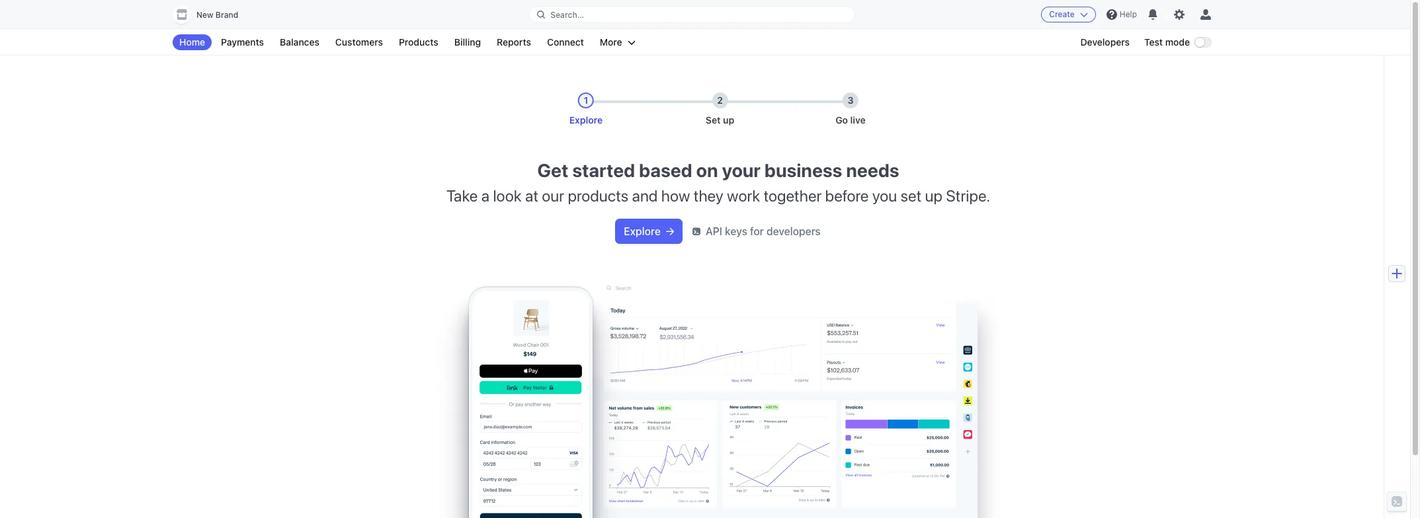 Task type: describe. For each thing, give the bounding box(es) containing it.
payments link
[[214, 34, 271, 50]]

at
[[525, 187, 539, 205]]

look
[[493, 187, 522, 205]]

developers
[[767, 226, 821, 238]]

1
[[584, 95, 589, 106]]

1 vertical spatial explore
[[624, 226, 661, 238]]

and
[[632, 187, 658, 205]]

connect link
[[541, 34, 591, 50]]

they
[[694, 187, 724, 205]]

help button
[[1102, 4, 1143, 25]]

for
[[750, 226, 764, 238]]

test mode
[[1145, 36, 1190, 48]]

home
[[179, 36, 205, 48]]

billing link
[[448, 34, 488, 50]]

0 horizontal spatial up
[[723, 114, 735, 126]]

connect
[[547, 36, 584, 48]]

balances
[[280, 36, 320, 48]]

keys
[[725, 226, 748, 238]]

go live
[[836, 114, 866, 126]]

payments
[[221, 36, 264, 48]]

up inside get started based on your business needs take a look at our products and how they work together before you set up stripe.
[[925, 187, 943, 205]]

2
[[717, 95, 723, 106]]

api
[[706, 226, 723, 238]]

3
[[848, 95, 854, 106]]

explore link
[[616, 220, 682, 244]]

more
[[600, 36, 622, 48]]

started
[[573, 159, 635, 181]]

mode
[[1166, 36, 1190, 48]]

new
[[197, 10, 213, 20]]

on
[[697, 159, 718, 181]]

set
[[706, 114, 721, 126]]

balances link
[[273, 34, 326, 50]]

create button
[[1042, 7, 1096, 22]]

products
[[399, 36, 439, 48]]

api keys for developers link
[[693, 224, 821, 240]]

take
[[447, 187, 478, 205]]

our
[[542, 187, 565, 205]]

customers
[[335, 36, 383, 48]]

get
[[538, 159, 569, 181]]

brand
[[216, 10, 238, 20]]

search…
[[551, 10, 584, 20]]

developers
[[1081, 36, 1130, 48]]

you
[[873, 187, 897, 205]]

Search… text field
[[530, 6, 855, 23]]

stripe.
[[947, 187, 991, 205]]

products link
[[392, 34, 445, 50]]

more button
[[594, 34, 642, 50]]



Task type: locate. For each thing, give the bounding box(es) containing it.
products
[[568, 187, 629, 205]]

developers link
[[1074, 34, 1137, 50]]

billing
[[454, 36, 481, 48]]

0 horizontal spatial explore
[[570, 114, 603, 126]]

api keys for developers
[[706, 226, 821, 238]]

reports
[[497, 36, 531, 48]]

before
[[826, 187, 869, 205]]

1 horizontal spatial explore
[[624, 226, 661, 238]]

explore left svg image
[[624, 226, 661, 238]]

1 horizontal spatial up
[[925, 187, 943, 205]]

Search… search field
[[530, 6, 855, 23]]

work
[[727, 187, 761, 205]]

based
[[639, 159, 693, 181]]

create
[[1050, 9, 1075, 19]]

get started based on your business needs take a look at our products and how they work together before you set up stripe.
[[447, 159, 991, 205]]

0 vertical spatial explore
[[570, 114, 603, 126]]

your
[[722, 159, 761, 181]]

explore
[[570, 114, 603, 126], [624, 226, 661, 238]]

1 vertical spatial up
[[925, 187, 943, 205]]

test
[[1145, 36, 1163, 48]]

needs
[[847, 159, 900, 181]]

new brand button
[[173, 5, 252, 24]]

together
[[764, 187, 822, 205]]

business
[[765, 159, 843, 181]]

set up
[[706, 114, 735, 126]]

live
[[851, 114, 866, 126]]

set
[[901, 187, 922, 205]]

up
[[723, 114, 735, 126], [925, 187, 943, 205]]

go
[[836, 114, 848, 126]]

home link
[[173, 34, 212, 50]]

0 vertical spatial up
[[723, 114, 735, 126]]

customers link
[[329, 34, 390, 50]]

how
[[662, 187, 691, 205]]

a
[[482, 187, 490, 205]]

svg image
[[666, 228, 674, 236]]

up right the set
[[723, 114, 735, 126]]

reports link
[[490, 34, 538, 50]]

new brand
[[197, 10, 238, 20]]

explore down the 1
[[570, 114, 603, 126]]

up right set
[[925, 187, 943, 205]]

help
[[1120, 9, 1138, 19]]



Task type: vqa. For each thing, say whether or not it's contained in the screenshot.
"Create" button
yes



